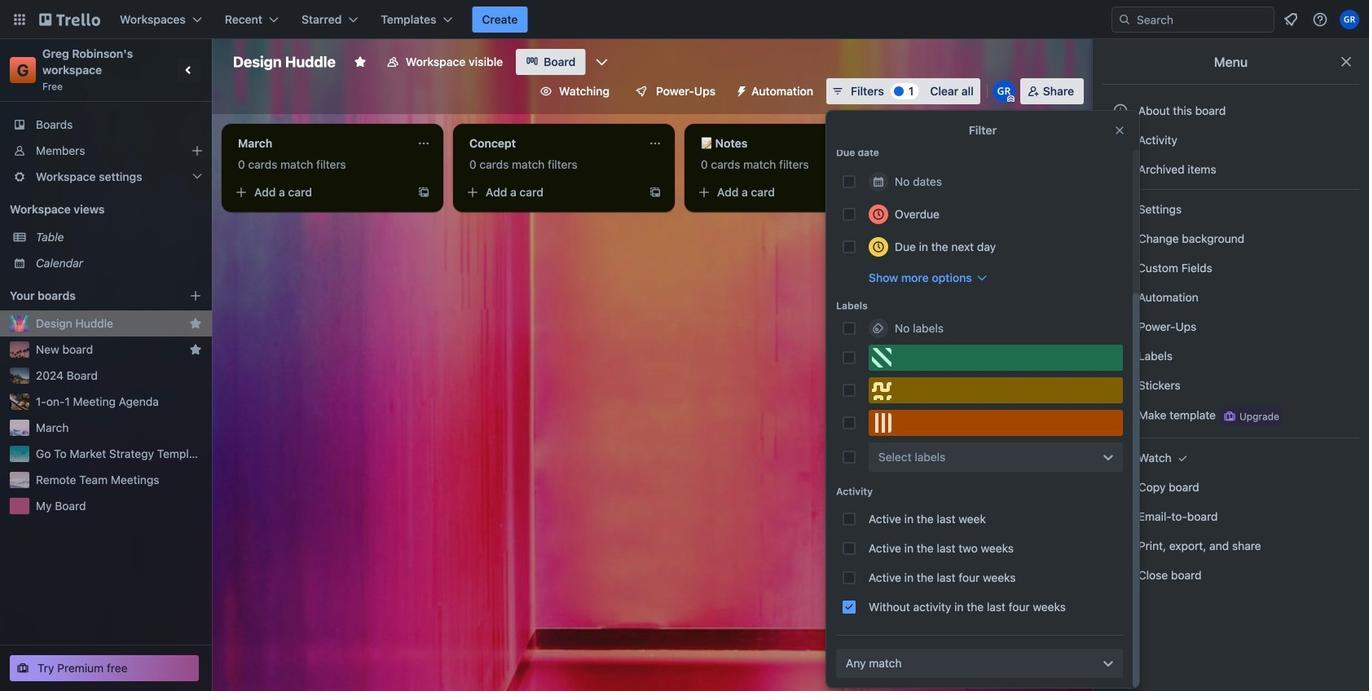 Task type: vqa. For each thing, say whether or not it's contained in the screenshot.
Color: orange, title: "Discuss" element
no



Task type: locate. For each thing, give the bounding box(es) containing it.
1 create from template… image from the left
[[649, 186, 662, 199]]

Board name text field
[[225, 49, 344, 75]]

2 sm image from the top
[[1113, 161, 1129, 178]]

2 starred icon image from the top
[[189, 343, 202, 356]]

None text field
[[228, 130, 411, 157], [691, 130, 874, 157], [228, 130, 411, 157], [691, 130, 874, 157]]

greg robinson (gregrobinson96) image
[[1340, 10, 1360, 29], [993, 80, 1016, 103]]

sm image
[[1113, 132, 1129, 148], [1113, 161, 1129, 178], [1113, 201, 1129, 218], [1113, 450, 1129, 466], [1113, 479, 1129, 496], [1113, 509, 1129, 525], [1113, 538, 1129, 554], [1113, 567, 1129, 584]]

0 horizontal spatial greg robinson (gregrobinson96) image
[[993, 80, 1016, 103]]

1 vertical spatial greg robinson (gregrobinson96) image
[[993, 80, 1016, 103]]

2 create from template… image from the left
[[881, 186, 894, 199]]

0 horizontal spatial create from template… image
[[649, 186, 662, 199]]

0 notifications image
[[1282, 10, 1301, 29]]

1 starred icon image from the top
[[189, 317, 202, 330]]

back to home image
[[39, 7, 100, 33]]

customize views image
[[594, 54, 610, 70]]

create from template… image
[[649, 186, 662, 199], [881, 186, 894, 199]]

starred icon image
[[189, 317, 202, 330], [189, 343, 202, 356]]

this member is an admin of this board. image
[[1008, 95, 1015, 103]]

0 vertical spatial starred icon image
[[189, 317, 202, 330]]

5 sm image from the top
[[1113, 479, 1129, 496]]

1 horizontal spatial create from template… image
[[881, 186, 894, 199]]

close popover image
[[1114, 124, 1127, 137]]

sm image
[[729, 78, 752, 101], [1113, 289, 1129, 306], [1113, 319, 1129, 335], [1113, 348, 1129, 364], [1113, 377, 1129, 394], [1113, 407, 1129, 423], [1175, 450, 1192, 466]]

your boards with 8 items element
[[10, 286, 165, 306]]

1 vertical spatial starred icon image
[[189, 343, 202, 356]]

primary element
[[0, 0, 1370, 39]]

1 horizontal spatial greg robinson (gregrobinson96) image
[[1340, 10, 1360, 29]]



Task type: describe. For each thing, give the bounding box(es) containing it.
workspace navigation collapse icon image
[[178, 59, 201, 82]]

create from template… image
[[417, 186, 430, 199]]

1 sm image from the top
[[1113, 132, 1129, 148]]

color: orange, title: none element
[[869, 410, 1123, 436]]

star or unstar board image
[[354, 55, 367, 68]]

search image
[[1119, 13, 1132, 26]]

8 sm image from the top
[[1113, 567, 1129, 584]]

7 sm image from the top
[[1113, 538, 1129, 554]]

3 sm image from the top
[[1113, 201, 1129, 218]]

open information menu image
[[1313, 11, 1329, 28]]

add board image
[[189, 289, 202, 302]]

4 sm image from the top
[[1113, 450, 1129, 466]]

color: green, title: none element
[[869, 345, 1123, 371]]

Search field
[[1132, 8, 1274, 31]]

6 sm image from the top
[[1113, 509, 1129, 525]]

0 vertical spatial greg robinson (gregrobinson96) image
[[1340, 10, 1360, 29]]

color: yellow, title: none element
[[869, 377, 1123, 404]]



